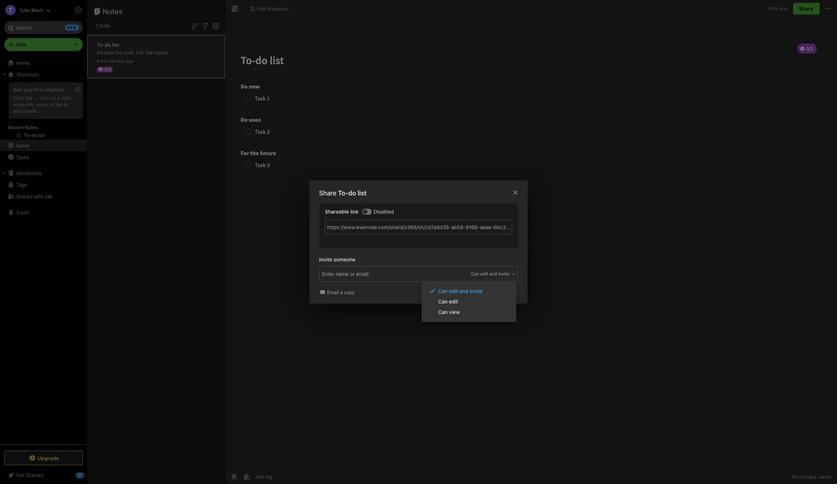 Task type: describe. For each thing, give the bounding box(es) containing it.
can for can edit link
[[438, 299, 448, 305]]

1 vertical spatial list
[[358, 189, 367, 197]]

few
[[100, 58, 108, 64]]

add a reminder image
[[230, 473, 238, 482]]

can view
[[438, 309, 460, 315]]

trash
[[16, 209, 29, 215]]

notebook
[[268, 6, 289, 11]]

share for share to-do list
[[319, 189, 336, 197]]

your
[[23, 87, 33, 93]]

Note Editor text field
[[225, 35, 837, 470]]

upgrade button
[[4, 451, 83, 466]]

invite inside dropdown list menu
[[470, 288, 483, 294]]

click the ...
[[13, 95, 38, 101]]

Search text field
[[9, 21, 78, 34]]

tree containing home
[[0, 57, 87, 445]]

note,
[[61, 95, 72, 101]]

close image
[[511, 188, 520, 197]]

dropdown list menu
[[422, 286, 516, 318]]

first
[[257, 6, 266, 11]]

settings image
[[74, 6, 83, 15]]

invite inside the select permission field
[[498, 271, 509, 277]]

Shared URL text field
[[325, 220, 512, 234]]

to-do list
[[97, 42, 119, 48]]

notebooks
[[16, 170, 42, 176]]

can inside can edit and invite link
[[438, 288, 448, 294]]

you
[[779, 6, 787, 11]]

shareable
[[325, 209, 349, 215]]

1
[[96, 23, 98, 29]]

add
[[13, 87, 22, 93]]

icon
[[40, 95, 49, 101]]

shortcut
[[45, 87, 64, 93]]

for
[[136, 49, 144, 55]]

shareable link
[[325, 209, 359, 215]]

copy
[[344, 290, 355, 296]]

shortcuts
[[16, 71, 39, 78]]

ago
[[126, 58, 134, 64]]

1 vertical spatial notes
[[25, 125, 38, 130]]

add
[[13, 108, 21, 114]]

here.
[[27, 108, 38, 114]]

trash link
[[0, 207, 87, 218]]

home link
[[0, 57, 87, 69]]

notes link
[[0, 140, 87, 151]]

first
[[35, 87, 44, 93]]

0 horizontal spatial do
[[105, 42, 111, 48]]

1 note
[[96, 23, 110, 29]]

shared with me link
[[0, 191, 87, 202]]

tag
[[55, 102, 63, 107]]

soon
[[123, 49, 135, 55]]

first notebook button
[[248, 4, 292, 14]]

edit for can edit link
[[449, 299, 458, 305]]

someone
[[334, 257, 356, 263]]

me
[[45, 193, 52, 199]]

can edit link
[[422, 296, 516, 307]]

add tag image
[[242, 473, 251, 482]]

on
[[50, 95, 56, 101]]

can edit and invite inside the select permission field
[[471, 271, 509, 277]]

add your first shortcut
[[13, 87, 64, 93]]

with
[[34, 193, 44, 199]]

do now do soon for the future
[[97, 49, 168, 55]]

all
[[792, 474, 797, 480]]

0 vertical spatial notes
[[103, 7, 123, 16]]

to
[[64, 102, 68, 107]]

tags
[[16, 182, 27, 188]]

shared link switcher image
[[363, 210, 367, 214]]

stack
[[36, 102, 48, 107]]

new
[[16, 41, 26, 48]]

the inside group
[[25, 95, 32, 101]]

note
[[100, 23, 110, 29]]

future
[[154, 49, 168, 55]]



Task type: vqa. For each thing, say whether or not it's contained in the screenshot.
'Font size' image
no



Task type: locate. For each thing, give the bounding box(es) containing it.
changes
[[798, 474, 817, 480]]

0 vertical spatial list
[[112, 42, 119, 48]]

Select permission field
[[457, 271, 516, 278]]

0 vertical spatial can edit and invite
[[471, 271, 509, 277]]

2 do from the left
[[116, 49, 122, 55]]

a inside the icon on a note, notebook, stack or tag to add it here.
[[57, 95, 60, 101]]

can edit and invite up can edit link
[[438, 288, 483, 294]]

link
[[350, 209, 359, 215]]

1 horizontal spatial do
[[116, 49, 122, 55]]

share up shareable
[[319, 189, 336, 197]]

a right on
[[57, 95, 60, 101]]

do up 'now'
[[105, 42, 111, 48]]

can view link
[[422, 307, 516, 318]]

can inside can edit link
[[438, 299, 448, 305]]

first notebook
[[257, 6, 289, 11]]

0 vertical spatial do
[[105, 42, 111, 48]]

do up minutes
[[116, 49, 122, 55]]

notes
[[103, 7, 123, 16], [25, 125, 38, 130], [16, 142, 30, 149]]

and up can edit link
[[459, 288, 468, 294]]

disabled
[[374, 209, 394, 215]]

0 vertical spatial edit
[[480, 271, 488, 277]]

shared
[[16, 193, 33, 199]]

group containing add your first shortcut
[[0, 80, 87, 143]]

1 horizontal spatial list
[[358, 189, 367, 197]]

only you
[[768, 6, 787, 11]]

and inside the select permission field
[[489, 271, 497, 277]]

0 vertical spatial to-
[[97, 42, 105, 48]]

and up can edit and invite link
[[489, 271, 497, 277]]

1 vertical spatial invite
[[470, 288, 483, 294]]

home
[[16, 60, 30, 66]]

to-
[[97, 42, 105, 48], [338, 189, 348, 197]]

a inside button
[[340, 290, 343, 296]]

can edit and invite up can edit and invite link
[[471, 271, 509, 277]]

1 horizontal spatial to-
[[338, 189, 348, 197]]

tasks button
[[0, 151, 87, 163]]

edit for the select permission field
[[480, 271, 488, 277]]

can inside can view link
[[438, 309, 448, 315]]

do up link
[[348, 189, 356, 197]]

2 vertical spatial notes
[[16, 142, 30, 149]]

1 horizontal spatial the
[[145, 49, 153, 55]]

recent
[[8, 125, 24, 130]]

0 vertical spatial invite
[[498, 271, 509, 277]]

do left 'now'
[[97, 49, 103, 55]]

all changes saved
[[792, 474, 831, 480]]

share to-do list
[[319, 189, 367, 197]]

edit
[[480, 271, 488, 277], [449, 288, 458, 294], [449, 299, 458, 305]]

expand note image
[[231, 4, 239, 13]]

1 vertical spatial share
[[319, 189, 336, 197]]

the
[[145, 49, 153, 55], [25, 95, 32, 101]]

email a copy
[[327, 290, 355, 296]]

can
[[471, 271, 479, 277], [438, 288, 448, 294], [438, 299, 448, 305], [438, 309, 448, 315]]

1 do from the left
[[97, 49, 103, 55]]

share button
[[793, 3, 820, 15]]

0 horizontal spatial to-
[[97, 42, 105, 48]]

1 horizontal spatial share
[[799, 5, 813, 12]]

only
[[768, 6, 778, 11]]

a few minutes ago
[[97, 58, 134, 64]]

1 vertical spatial the
[[25, 95, 32, 101]]

icon on a note, notebook, stack or tag to add it here.
[[13, 95, 72, 114]]

notes right the recent
[[25, 125, 38, 130]]

edit up can edit and invite link
[[480, 271, 488, 277]]

0 vertical spatial a
[[97, 58, 99, 64]]

a left copy
[[340, 290, 343, 296]]

1 horizontal spatial and
[[489, 271, 497, 277]]

edit inside the select permission field
[[480, 271, 488, 277]]

to- up 'now'
[[97, 42, 105, 48]]

note window element
[[225, 0, 837, 485]]

can up can view
[[438, 299, 448, 305]]

2 vertical spatial edit
[[449, 299, 458, 305]]

can for the select permission field
[[471, 271, 479, 277]]

recent notes
[[8, 125, 38, 130]]

0 horizontal spatial a
[[57, 95, 60, 101]]

...
[[34, 95, 38, 101]]

new button
[[4, 38, 83, 51]]

Add tag field
[[321, 270, 408, 278]]

0 horizontal spatial invite
[[470, 288, 483, 294]]

notebook,
[[13, 102, 35, 107]]

group
[[0, 80, 87, 143]]

can left view
[[438, 309, 448, 315]]

edit up can edit
[[449, 288, 458, 294]]

view
[[449, 309, 460, 315]]

0 horizontal spatial do
[[97, 49, 103, 55]]

and inside dropdown list menu
[[459, 288, 468, 294]]

1 vertical spatial can edit and invite
[[438, 288, 483, 294]]

1 horizontal spatial invite
[[498, 271, 509, 277]]

list
[[112, 42, 119, 48], [358, 189, 367, 197]]

0/3
[[105, 67, 111, 72]]

email a copy button
[[319, 289, 356, 296]]

or
[[50, 102, 54, 107]]

list up 'now'
[[112, 42, 119, 48]]

None search field
[[9, 21, 78, 34]]

0 vertical spatial share
[[799, 5, 813, 12]]

tree
[[0, 57, 87, 445]]

1 horizontal spatial do
[[348, 189, 356, 197]]

tags button
[[0, 179, 87, 191]]

1 vertical spatial a
[[57, 95, 60, 101]]

edit up view
[[449, 299, 458, 305]]

list up shared link switcher icon
[[358, 189, 367, 197]]

can edit and invite inside dropdown list menu
[[438, 288, 483, 294]]

invite someone
[[319, 257, 356, 263]]

2 horizontal spatial a
[[340, 290, 343, 296]]

shared with me
[[16, 193, 52, 199]]

invite
[[498, 271, 509, 277], [470, 288, 483, 294]]

upgrade
[[37, 455, 59, 462]]

notebooks link
[[0, 167, 87, 179]]

and
[[489, 271, 497, 277], [459, 288, 468, 294]]

can edit and invite link
[[422, 286, 516, 296]]

shortcuts button
[[0, 69, 87, 80]]

tasks
[[16, 154, 29, 160]]

the right for
[[145, 49, 153, 55]]

1 vertical spatial to-
[[338, 189, 348, 197]]

the left ... at the left top of page
[[25, 95, 32, 101]]

share for share
[[799, 5, 813, 12]]

to- up shareable link
[[338, 189, 348, 197]]

1 vertical spatial and
[[459, 288, 468, 294]]

click
[[13, 95, 24, 101]]

saved
[[818, 474, 831, 480]]

expand notebooks image
[[2, 170, 8, 176]]

share
[[799, 5, 813, 12], [319, 189, 336, 197]]

share inside button
[[799, 5, 813, 12]]

can edit
[[438, 299, 458, 305]]

can up can edit and invite link
[[471, 271, 479, 277]]

now
[[105, 49, 114, 55]]

0 horizontal spatial and
[[459, 288, 468, 294]]

it
[[23, 108, 26, 114]]

invite
[[319, 257, 332, 263]]

can up can edit
[[438, 288, 448, 294]]

1 vertical spatial edit
[[449, 288, 458, 294]]

email
[[327, 290, 339, 296]]

0 horizontal spatial share
[[319, 189, 336, 197]]

do
[[105, 42, 111, 48], [348, 189, 356, 197]]

can for can view link
[[438, 309, 448, 315]]

can inside the select permission field
[[471, 271, 479, 277]]

1 horizontal spatial a
[[97, 58, 99, 64]]

2 vertical spatial a
[[340, 290, 343, 296]]

0 vertical spatial the
[[145, 49, 153, 55]]

can edit and invite
[[471, 271, 509, 277], [438, 288, 483, 294]]

minutes
[[109, 58, 125, 64]]

1 vertical spatial do
[[348, 189, 356, 197]]

notes up tasks
[[16, 142, 30, 149]]

share right you
[[799, 5, 813, 12]]

a
[[97, 58, 99, 64], [57, 95, 60, 101], [340, 290, 343, 296]]

0 horizontal spatial list
[[112, 42, 119, 48]]

0 horizontal spatial the
[[25, 95, 32, 101]]

0 vertical spatial and
[[489, 271, 497, 277]]

a left "few"
[[97, 58, 99, 64]]

do
[[97, 49, 103, 55], [116, 49, 122, 55]]

notes up note
[[103, 7, 123, 16]]



